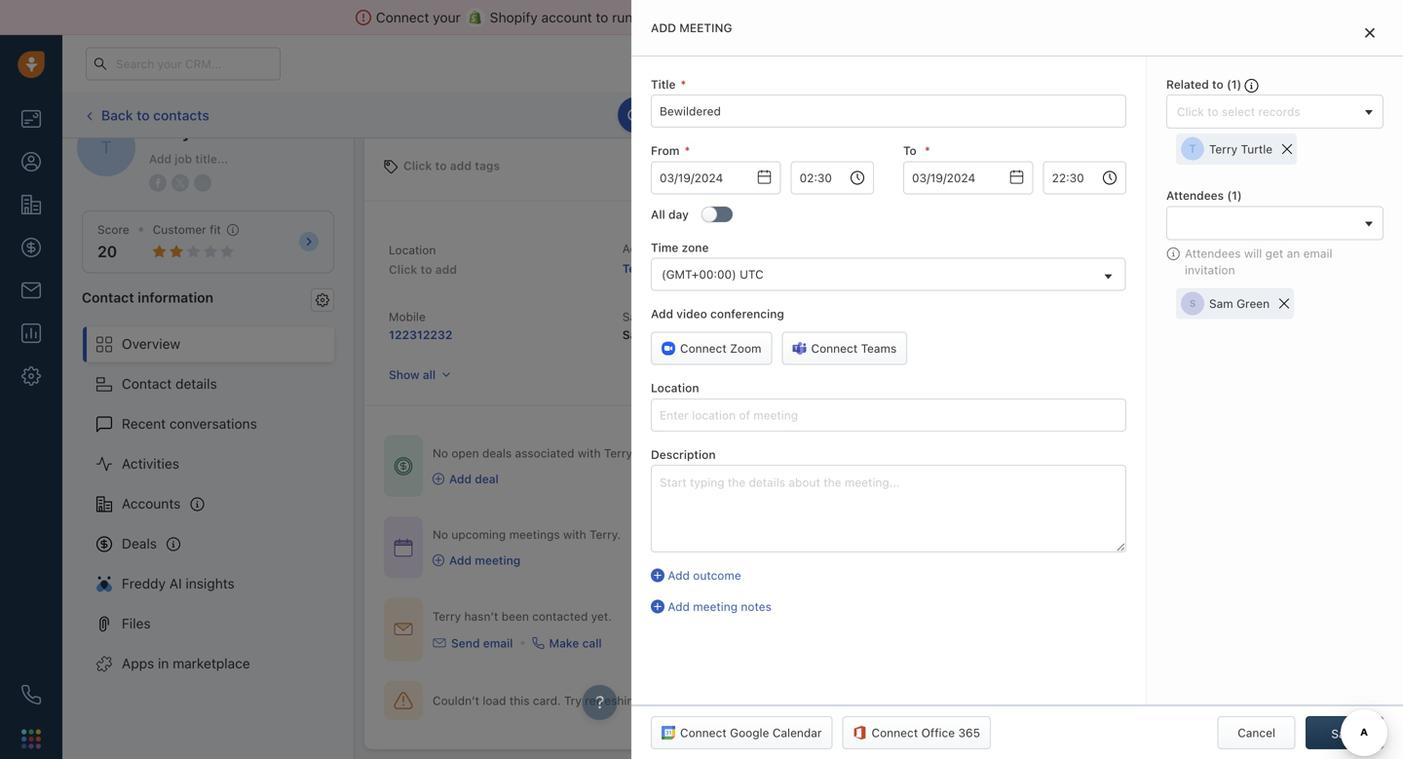 Task type: vqa. For each thing, say whether or not it's contained in the screenshot.
card. on the left
yes



Task type: describe. For each thing, give the bounding box(es) containing it.
click inside "link"
[[750, 108, 778, 122]]

updates available. click to refresh. link
[[618, 97, 848, 133]]

send email image
[[1221, 58, 1235, 70]]

connect for connect teams
[[811, 342, 858, 355]]

activities
[[122, 456, 179, 472]]

1 vertical spatial click
[[403, 159, 432, 172]]

container_wx8msf4aqz5i3rn1 image for send email
[[433, 636, 446, 650]]

add outcome link
[[651, 567, 1126, 584]]

job
[[175, 152, 192, 166]]

few
[[866, 328, 887, 342]]

(gmt+00:00)
[[662, 268, 736, 281]]

terry inside dialog
[[1209, 142, 1238, 156]]

deal inside button
[[1273, 109, 1296, 122]]

updates
[[646, 108, 693, 122]]

seconds
[[890, 328, 938, 342]]

365
[[958, 726, 980, 740]]

connect office 365 button
[[842, 716, 991, 749]]

connect office 365
[[872, 726, 980, 740]]

description
[[651, 448, 716, 461]]

contact for contact information
[[82, 289, 134, 305]]

conversations
[[169, 416, 257, 432]]

customer
[[153, 223, 206, 236]]

(gmt+00:00) utc link
[[652, 259, 1125, 290]]

add left job on the top
[[149, 152, 171, 166]]

activities
[[1130, 109, 1179, 122]]

phone element
[[12, 675, 51, 714]]

to inside back to contacts link
[[137, 107, 150, 123]]

tags
[[475, 159, 500, 172]]

-- text field for from
[[651, 161, 781, 194]]

connect google calendar
[[680, 726, 822, 740]]

freddy
[[122, 575, 166, 591]]

call
[[582, 636, 602, 650]]

refreshing
[[585, 694, 641, 707]]

from
[[651, 144, 680, 157]]

trial
[[908, 57, 927, 70]]

outcome
[[693, 569, 741, 582]]

updates available. click to refresh.
[[646, 108, 838, 122]]

add deal inside button
[[1247, 109, 1296, 122]]

mobile 122312232
[[389, 310, 453, 342]]

2 ( from the top
[[1227, 189, 1232, 202]]

owner
[[655, 310, 689, 323]]

container_wx8msf4aqz5i3rn1 image for make call
[[533, 637, 544, 649]]

been
[[502, 609, 529, 623]]

apps
[[122, 655, 154, 671]]

0 vertical spatial the
[[887, 9, 907, 25]]

sales for sales activities
[[1097, 109, 1127, 122]]

attendees for attendees will get an email invitation
[[1185, 246, 1241, 260]]

add left outcome at the bottom of page
[[668, 569, 690, 582]]

1 vertical spatial with
[[563, 528, 586, 541]]

add inside button
[[1247, 109, 1269, 122]]

information
[[138, 289, 213, 305]]

to left tags
[[435, 159, 447, 172]]

0 vertical spatial with
[[578, 446, 601, 460]]

marketing
[[708, 9, 771, 25]]

connect for connect your
[[376, 9, 429, 25]]

add right run
[[651, 21, 676, 35]]

to inside updates available. click to refresh. "link"
[[781, 108, 792, 122]]

Search your CRM... text field
[[86, 47, 281, 80]]

details
[[175, 376, 217, 392]]

connect teams button
[[782, 332, 907, 365]]

save button
[[1306, 716, 1384, 749]]

yet.
[[591, 609, 612, 623]]

account
[[541, 9, 592, 25]]

all
[[423, 368, 436, 382]]

apps in marketplace
[[122, 655, 250, 671]]

Location text field
[[651, 398, 1126, 431]]

no for no upcoming meetings with terry.
[[433, 528, 448, 541]]

sam inside tab panel
[[1209, 297, 1233, 310]]

connect your
[[376, 9, 461, 25]]

an
[[1287, 246, 1300, 260]]

meeting for add meeting notes link
[[693, 600, 738, 613]]

get
[[1265, 246, 1283, 260]]

hasn't
[[464, 609, 498, 623]]

add meeting notes
[[668, 600, 772, 613]]

crm.
[[911, 9, 945, 25]]

terry up job on the top
[[149, 121, 192, 142]]

0 vertical spatial meeting
[[679, 21, 732, 35]]

terryturtle85@gmail.com link
[[856, 259, 1002, 278]]

meetings
[[509, 528, 560, 541]]

email
[[671, 109, 701, 122]]

and
[[774, 9, 798, 25]]

add job title...
[[149, 152, 228, 166]]

upcoming
[[451, 528, 506, 541]]

overview
[[122, 336, 180, 352]]

click to add tags
[[403, 159, 500, 172]]

recent
[[122, 416, 166, 432]]

shopify account to run your sales, marketing and support from the crm.
[[490, 9, 945, 25]]

1 ) from the top
[[1237, 77, 1242, 91]]

add meeting notes link
[[651, 598, 1126, 615]]

add inside location click to add
[[435, 263, 457, 276]]

explore plans link
[[1035, 52, 1132, 75]]

20
[[97, 242, 117, 261]]

tab panel containing add meeting
[[631, 0, 1403, 759]]

add meeting link
[[433, 552, 621, 569]]

0 horizontal spatial add meeting
[[449, 553, 521, 567]]

meeting for "add meeting" link
[[475, 553, 521, 567]]

back
[[101, 107, 133, 123]]

zoom
[[730, 342, 761, 355]]

google
[[730, 726, 769, 740]]

mng settings image
[[316, 293, 329, 307]]

try
[[564, 694, 582, 707]]

to inside location click to add
[[420, 263, 432, 276]]

1 your from the left
[[433, 9, 461, 25]]

click inside location click to add
[[389, 263, 417, 276]]

title
[[651, 77, 676, 91]]

Start typing the details about the meeting... text field
[[651, 465, 1126, 552]]

couldn't load this card. try refreshing the page.
[[433, 694, 696, 707]]

terry up the send
[[433, 609, 461, 623]]

t
[[1189, 142, 1196, 155]]

close image
[[1365, 27, 1375, 38]]

files
[[122, 615, 151, 631]]

container_wx8msf4aqz5i3rn1 image left couldn't
[[394, 691, 413, 710]]

attendees for attendees ( 1 )
[[1166, 189, 1224, 202]]

1 vertical spatial 1
[[1231, 77, 1237, 91]]

open
[[451, 446, 479, 460]]

fit
[[210, 223, 221, 236]]

back to contacts link
[[82, 100, 210, 131]]

insights
[[186, 575, 235, 591]]

day
[[668, 207, 689, 221]]

to left run
[[596, 9, 608, 25]]

sam inside sales owner sam green
[[622, 328, 647, 342]]

0 horizontal spatial deal
[[475, 472, 499, 486]]



Task type: locate. For each thing, give the bounding box(es) containing it.
contacted
[[532, 609, 588, 623]]

1 vertical spatial green
[[651, 328, 685, 342]]

your
[[433, 9, 461, 25], [636, 9, 664, 25]]

meeting left and
[[679, 21, 732, 35]]

green down owner
[[651, 328, 685, 342]]

container_wx8msf4aqz5i3rn1 image left the send
[[394, 620, 413, 639]]

add down 1 link
[[1247, 109, 1269, 122]]

terryturtle85@gmail.com
[[856, 262, 1002, 275]]

in left "21"
[[958, 57, 967, 70]]

turtle down time zone
[[656, 262, 690, 275]]

1 horizontal spatial in
[[958, 57, 967, 70]]

freshworks switcher image
[[21, 729, 41, 749]]

0 vertical spatial location
[[389, 243, 436, 257]]

sales owner sam green
[[622, 310, 689, 342]]

0 horizontal spatial in
[[158, 655, 169, 671]]

attendees ( 1 )
[[1166, 189, 1242, 202]]

no for no open deals associated with terry.
[[433, 446, 448, 460]]

add meeting down upcoming
[[449, 553, 521, 567]]

container_wx8msf4aqz5i3rn1 image down no upcoming meetings with terry.
[[433, 554, 444, 566]]

0 vertical spatial attendees
[[1166, 189, 1224, 202]]

sales left owner
[[622, 310, 652, 323]]

connect google calendar button
[[651, 716, 833, 749]]

-- text field up day
[[651, 161, 781, 194]]

turtle down add deal button
[[1241, 142, 1273, 156]]

( up attendees will get an email invitation
[[1227, 189, 1232, 202]]

with right the associated at the bottom left of the page
[[578, 446, 601, 460]]

0 horizontal spatial your
[[433, 9, 461, 25]]

location inside tab panel
[[651, 381, 699, 395]]

attendees down t
[[1166, 189, 1224, 202]]

attendees up invitation
[[1185, 246, 1241, 260]]

terry. right meetings
[[590, 528, 621, 541]]

1 no from the top
[[433, 446, 448, 460]]

couldn't
[[433, 694, 479, 707]]

no open deals associated with terry.
[[433, 446, 635, 460]]

ai
[[169, 575, 182, 591]]

1 vertical spatial location
[[651, 381, 699, 395]]

title...
[[195, 152, 228, 166]]

2 ) from the top
[[1237, 189, 1242, 202]]

0 vertical spatial add
[[450, 159, 472, 172]]

freddy ai insights
[[122, 575, 235, 591]]

connect for connect office 365
[[872, 726, 918, 740]]

0 vertical spatial contact
[[82, 289, 134, 305]]

0 vertical spatial sales
[[1097, 109, 1127, 122]]

add down upcoming
[[449, 553, 472, 567]]

0 vertical spatial terry.
[[604, 446, 635, 460]]

terry
[[149, 121, 192, 142], [1209, 142, 1238, 156], [622, 262, 652, 275], [433, 609, 461, 623]]

contact up recent
[[122, 376, 172, 392]]

container_wx8msf4aqz5i3rn1 image left upcoming
[[394, 538, 413, 557]]

1 up attendees will get an email invitation
[[1232, 189, 1237, 202]]

-- text field down to
[[903, 161, 1033, 194]]

terry turtle link
[[622, 262, 690, 275]]

1 vertical spatial in
[[158, 655, 169, 671]]

sales,
[[668, 9, 704, 25]]

dialog
[[631, 0, 1403, 759]]

green inside sales owner sam green
[[651, 328, 685, 342]]

all
[[651, 207, 665, 221]]

load
[[483, 694, 506, 707]]

2 vertical spatial meeting
[[693, 600, 738, 613]]

(gmt+00:00) utc
[[662, 268, 764, 281]]

associated
[[515, 446, 574, 460]]

Title text field
[[651, 95, 1126, 128]]

1 horizontal spatial add deal
[[1247, 109, 1296, 122]]

1 -- text field from the left
[[651, 161, 781, 194]]

1 vertical spatial email
[[483, 636, 513, 650]]

turtle up title...
[[196, 121, 244, 142]]

run
[[612, 9, 633, 25]]

sales activities
[[1097, 109, 1179, 122]]

turtle inside account terry turtle
[[656, 262, 690, 275]]

add down add outcome
[[668, 600, 690, 613]]

green inside tab panel
[[1237, 297, 1270, 310]]

contact information
[[82, 289, 213, 305]]

deal down 1 link
[[1273, 109, 1296, 122]]

location for location
[[651, 381, 699, 395]]

add down open at left
[[449, 472, 472, 486]]

sam down terry turtle link
[[622, 328, 647, 342]]

0 horizontal spatial terry turtle
[[149, 121, 244, 142]]

email
[[1303, 246, 1332, 260], [483, 636, 513, 650]]

contact for contact details
[[122, 376, 172, 392]]

1 vertical spatial attendees
[[1185, 246, 1241, 260]]

1 vertical spatial terry.
[[590, 528, 621, 541]]

add deal
[[1247, 109, 1296, 122], [449, 472, 499, 486]]

your left shopify
[[433, 9, 461, 25]]

contact down 20 at the top left of the page
[[82, 289, 134, 305]]

2 vertical spatial 1
[[1232, 189, 1237, 202]]

0 vertical spatial deal
[[1273, 109, 1296, 122]]

add left video
[[651, 307, 673, 321]]

related to ( 1 )
[[1166, 77, 1245, 91]]

notes
[[741, 600, 772, 613]]

the left page.
[[644, 694, 662, 707]]

container_wx8msf4aqz5i3rn1 image
[[394, 456, 413, 476], [433, 473, 444, 485], [433, 636, 446, 650], [533, 637, 544, 649]]

-- text field for to
[[903, 161, 1033, 194]]

attendees inside attendees will get an email invitation
[[1185, 246, 1241, 260]]

deal down deals
[[475, 472, 499, 486]]

1 horizontal spatial deal
[[1273, 109, 1296, 122]]

sales left activities
[[1097, 109, 1127, 122]]

teams
[[861, 342, 897, 355]]

phone image
[[21, 685, 41, 704]]

2 horizontal spatial turtle
[[1241, 142, 1273, 156]]

customer fit
[[153, 223, 221, 236]]

1 horizontal spatial sam
[[1209, 297, 1233, 310]]

make
[[549, 636, 579, 650]]

contact details
[[122, 376, 217, 392]]

add up mobile 122312232
[[435, 263, 457, 276]]

1 vertical spatial deal
[[475, 472, 499, 486]]

0 vertical spatial add meeting
[[651, 21, 732, 35]]

1 link
[[1254, 47, 1287, 80]]

score
[[97, 223, 129, 236]]

container_wx8msf4aqz5i3rn1 image for add deal
[[433, 473, 444, 485]]

connect teams
[[811, 342, 897, 355]]

plans
[[1091, 57, 1122, 70]]

122312232
[[389, 328, 453, 342]]

location for location click to add
[[389, 243, 436, 257]]

1 down send email icon
[[1231, 77, 1237, 91]]

) left 1 link
[[1237, 77, 1242, 91]]

location inside location click to add
[[389, 243, 436, 257]]

terry. left description
[[604, 446, 635, 460]]

sales for sales owner sam green
[[622, 310, 652, 323]]

account
[[622, 242, 668, 255]]

1 horizontal spatial email
[[1303, 246, 1332, 260]]

1
[[1274, 51, 1280, 63], [1231, 77, 1237, 91], [1232, 189, 1237, 202]]

1 vertical spatial sales
[[622, 310, 652, 323]]

1 horizontal spatial turtle
[[656, 262, 690, 275]]

the right from
[[887, 9, 907, 25]]

None text field
[[791, 161, 874, 194]]

time zone
[[651, 241, 709, 254]]

2 no from the top
[[433, 528, 448, 541]]

make call
[[549, 636, 602, 650]]

a few seconds ago
[[856, 328, 962, 342]]

0 vertical spatial turtle
[[196, 121, 244, 142]]

ends
[[930, 57, 955, 70]]

0 vertical spatial email
[[1303, 246, 1332, 260]]

click
[[750, 108, 778, 122], [403, 159, 432, 172], [389, 263, 417, 276]]

1 vertical spatial contact
[[122, 376, 172, 392]]

card.
[[533, 694, 561, 707]]

no left upcoming
[[433, 528, 448, 541]]

2 vertical spatial turtle
[[656, 262, 690, 275]]

1 horizontal spatial green
[[1237, 297, 1270, 310]]

attendees
[[1166, 189, 1224, 202], [1185, 246, 1241, 260]]

0 vertical spatial terry turtle
[[149, 121, 244, 142]]

to down send email icon
[[1212, 77, 1224, 91]]

connect
[[376, 9, 429, 25], [680, 342, 727, 355], [811, 342, 858, 355], [680, 726, 727, 740], [872, 726, 918, 740]]

)
[[1237, 77, 1242, 91], [1237, 189, 1242, 202]]

send
[[451, 636, 480, 650]]

0 horizontal spatial sales
[[622, 310, 652, 323]]

0 vertical spatial add deal
[[1247, 109, 1296, 122]]

marketplace
[[173, 655, 250, 671]]

0 vertical spatial (
[[1227, 77, 1231, 91]]

connect zoom button
[[651, 332, 772, 365]]

click up mobile
[[389, 263, 417, 276]]

in
[[958, 57, 967, 70], [158, 655, 169, 671]]

1 horizontal spatial terry turtle
[[1209, 142, 1273, 156]]

meeting down outcome at the bottom of page
[[693, 600, 738, 613]]

0 horizontal spatial add deal
[[449, 472, 499, 486]]

no
[[433, 446, 448, 460], [433, 528, 448, 541]]

to left the refresh.
[[781, 108, 792, 122]]

add outcome
[[668, 569, 741, 582]]

1 horizontal spatial location
[[651, 381, 699, 395]]

meeting down upcoming
[[475, 553, 521, 567]]

add deal down open at left
[[449, 472, 499, 486]]

0 vertical spatial sam
[[1209, 297, 1233, 310]]

0 horizontal spatial turtle
[[196, 121, 244, 142]]

1 vertical spatial the
[[644, 694, 662, 707]]

1 vertical spatial no
[[433, 528, 448, 541]]

1 vertical spatial )
[[1237, 189, 1242, 202]]

None text field
[[1043, 161, 1126, 194]]

connect for connect google calendar
[[680, 726, 727, 740]]

to inside dialog
[[1212, 77, 1224, 91]]

2 -- text field from the left
[[903, 161, 1033, 194]]

green down attendees will get an email invitation
[[1237, 297, 1270, 310]]

) up attendees will get an email invitation
[[1237, 189, 1242, 202]]

1 vertical spatial add meeting
[[449, 553, 521, 567]]

0 horizontal spatial location
[[389, 243, 436, 257]]

1 vertical spatial turtle
[[1241, 142, 1273, 156]]

0 vertical spatial )
[[1237, 77, 1242, 91]]

click right available.
[[750, 108, 778, 122]]

in right apps
[[158, 655, 169, 671]]

container_wx8msf4aqz5i3rn1 image
[[394, 538, 413, 557], [433, 554, 444, 566], [394, 620, 413, 639], [394, 691, 413, 710]]

container_wx8msf4aqz5i3rn1 image inside add deal link
[[433, 473, 444, 485]]

location down connect zoom button on the top
[[651, 381, 699, 395]]

terry inside account terry turtle
[[622, 262, 652, 275]]

to
[[903, 144, 917, 157]]

1 horizontal spatial your
[[636, 9, 664, 25]]

all day
[[651, 207, 689, 221]]

connect for connect zoom
[[680, 342, 727, 355]]

0 vertical spatial 1
[[1274, 51, 1280, 63]]

click left tags
[[403, 159, 432, 172]]

add left tags
[[450, 159, 472, 172]]

send email
[[451, 636, 513, 650]]

1 vertical spatial (
[[1227, 189, 1232, 202]]

0 vertical spatial green
[[1237, 297, 1270, 310]]

green
[[1237, 297, 1270, 310], [651, 328, 685, 342]]

your right run
[[636, 9, 664, 25]]

no left open at left
[[433, 446, 448, 460]]

deals
[[122, 535, 157, 552]]

show all
[[389, 368, 436, 382]]

sales
[[1097, 109, 1127, 122], [622, 310, 652, 323]]

terry turtle down add deal button
[[1209, 142, 1273, 156]]

container_wx8msf4aqz5i3rn1 image inside "add meeting" link
[[433, 554, 444, 566]]

terry down account
[[622, 262, 652, 275]]

location click to add
[[389, 243, 457, 276]]

email down hasn't
[[483, 636, 513, 650]]

video
[[676, 307, 707, 321]]

add meeting
[[651, 21, 732, 35], [449, 553, 521, 567]]

turtle inside tab panel
[[1241, 142, 1273, 156]]

dialog containing add meeting
[[631, 0, 1403, 759]]

sam down invitation
[[1209, 297, 1233, 310]]

add deal down 1 link
[[1247, 109, 1296, 122]]

terry turtle inside dialog
[[1209, 142, 1273, 156]]

2 vertical spatial click
[[389, 263, 417, 276]]

to right back
[[137, 107, 150, 123]]

( down send email icon
[[1227, 77, 1231, 91]]

1 vertical spatial sam
[[622, 328, 647, 342]]

1 ( from the top
[[1227, 77, 1231, 91]]

1 horizontal spatial add meeting
[[651, 21, 732, 35]]

terry.
[[604, 446, 635, 460], [590, 528, 621, 541]]

1 vertical spatial meeting
[[475, 553, 521, 567]]

0 vertical spatial no
[[433, 446, 448, 460]]

days
[[985, 57, 1009, 70]]

your trial ends in 21 days
[[881, 57, 1009, 70]]

to up mobile
[[420, 263, 432, 276]]

score 20
[[97, 223, 129, 261]]

this
[[509, 694, 530, 707]]

save
[[1331, 727, 1358, 741]]

1 right send email icon
[[1274, 51, 1280, 63]]

deals
[[482, 446, 512, 460]]

contacts
[[153, 107, 209, 123]]

1 horizontal spatial sales
[[1097, 109, 1127, 122]]

Click to select records search field
[[1172, 101, 1358, 122]]

explore
[[1046, 57, 1088, 70]]

0 horizontal spatial email
[[483, 636, 513, 650]]

terry turtle
[[149, 121, 244, 142], [1209, 142, 1273, 156]]

location up mobile
[[389, 243, 436, 257]]

terry right t
[[1209, 142, 1238, 156]]

0 horizontal spatial the
[[644, 694, 662, 707]]

with right meetings
[[563, 528, 586, 541]]

email right the an
[[1303, 246, 1332, 260]]

0 horizontal spatial green
[[651, 328, 685, 342]]

zone
[[682, 241, 709, 254]]

0 vertical spatial click
[[750, 108, 778, 122]]

mobile
[[389, 310, 426, 323]]

2 your from the left
[[636, 9, 664, 25]]

1 horizontal spatial the
[[887, 9, 907, 25]]

sales inside sales owner sam green
[[622, 310, 652, 323]]

email inside attendees will get an email invitation
[[1303, 246, 1332, 260]]

1 horizontal spatial -- text field
[[903, 161, 1033, 194]]

0 vertical spatial in
[[958, 57, 967, 70]]

(
[[1227, 77, 1231, 91], [1227, 189, 1232, 202]]

1 vertical spatial add
[[435, 263, 457, 276]]

terry turtle up add job title...
[[149, 121, 244, 142]]

tab panel
[[631, 0, 1403, 759]]

-- text field
[[651, 161, 781, 194], [903, 161, 1033, 194]]

cancel
[[1238, 726, 1275, 740]]

1 vertical spatial terry turtle
[[1209, 142, 1273, 156]]

0 horizontal spatial sam
[[622, 328, 647, 342]]

0 horizontal spatial -- text field
[[651, 161, 781, 194]]

1 vertical spatial add deal
[[449, 472, 499, 486]]

none text field inside tab panel
[[1043, 161, 1126, 194]]

utc
[[740, 268, 764, 281]]

add meeting up title
[[651, 21, 732, 35]]



